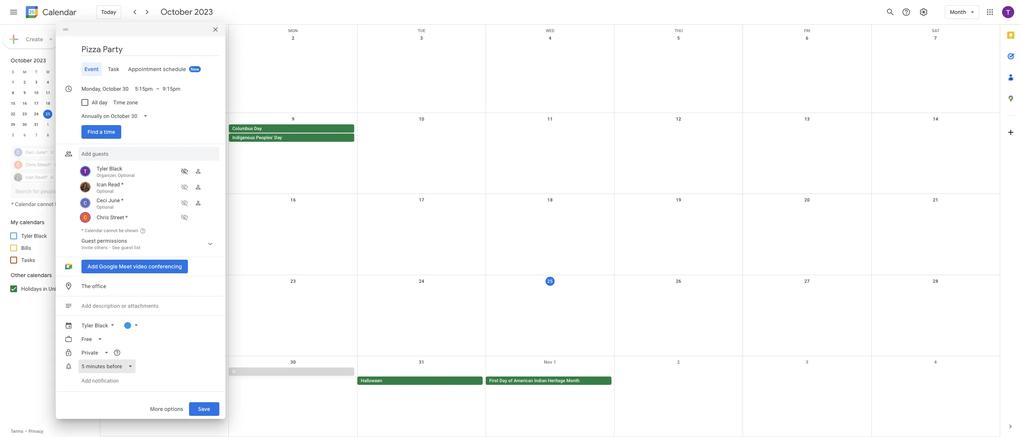 Task type: describe. For each thing, give the bounding box(es) containing it.
of
[[508, 379, 513, 384]]

description
[[93, 303, 120, 310]]

29 element
[[8, 120, 18, 130]]

1 vertical spatial –
[[25, 430, 27, 435]]

mon
[[288, 28, 298, 33]]

main drawer image
[[9, 8, 18, 17]]

1 horizontal spatial tab list
[[1000, 25, 1021, 417]]

november 4 element
[[78, 120, 87, 130]]

permissions
[[97, 238, 127, 244]]

event
[[84, 66, 99, 73]]

row containing 1
[[7, 77, 89, 88]]

terms link
[[11, 430, 23, 435]]

zone
[[127, 100, 138, 106]]

month button
[[945, 3, 979, 21]]

be inside search box
[[55, 202, 61, 208]]

1 horizontal spatial black
[[95, 323, 108, 329]]

a
[[100, 129, 103, 136]]

14
[[933, 117, 938, 122]]

19
[[676, 198, 681, 203]]

tyler black organizer, optional
[[97, 166, 135, 178]]

halloween button
[[357, 377, 483, 386]]

indian
[[534, 379, 547, 384]]

31 element
[[32, 120, 41, 130]]

the office button
[[78, 280, 219, 294]]

26
[[676, 279, 681, 284]]

1 horizontal spatial tyler black
[[81, 323, 108, 329]]

20
[[804, 198, 810, 203]]

0 vertical spatial 5
[[677, 36, 680, 41]]

row containing 22
[[7, 109, 89, 120]]

1 right the "nov" at the right of page
[[554, 360, 556, 366]]

6 for oct 1
[[806, 36, 808, 41]]

6 for 1
[[70, 80, 72, 84]]

day
[[99, 100, 107, 106]]

2 for oct 1
[[292, 36, 294, 41]]

16 element
[[20, 99, 29, 108]]

Add title text field
[[81, 44, 219, 55]]

invite others
[[81, 246, 108, 251]]

tab list containing event
[[62, 63, 219, 76]]

15 element
[[8, 99, 18, 108]]

peoples'
[[256, 135, 273, 141]]

9 for row containing oct 1
[[292, 117, 294, 122]]

18 for 20
[[547, 198, 553, 203]]

invite
[[81, 246, 93, 251]]

add description or attachments
[[81, 303, 159, 310]]

privacy link
[[29, 430, 43, 435]]

event button
[[81, 63, 102, 76]]

create button
[[3, 30, 59, 48]]

states
[[65, 286, 80, 292]]

heritage
[[548, 379, 565, 384]]

22 element
[[8, 110, 18, 119]]

list
[[134, 246, 141, 251]]

columbus day button
[[229, 125, 354, 133]]

2 vertical spatial calendar
[[85, 228, 103, 234]]

0 horizontal spatial october
[[11, 57, 32, 64]]

guests invited to this event. tree
[[78, 164, 219, 224]]

sat
[[932, 28, 940, 33]]

other calendars button
[[2, 270, 94, 282]]

1 horizontal spatial –
[[156, 86, 160, 92]]

other calendars
[[11, 272, 52, 279]]

1 horizontal spatial 2023
[[194, 7, 213, 17]]

28 inside october 2023 grid
[[81, 112, 85, 116]]

11 for row containing s
[[46, 91, 50, 95]]

ican read, optional tree item
[[78, 180, 219, 196]]

2 for 1
[[24, 80, 26, 84]]

27
[[804, 279, 810, 284]]

row containing 16
[[100, 195, 1000, 276]]

calendar heading
[[41, 7, 76, 18]]

indigenous peoples' day button
[[229, 134, 354, 142]]

16 for 20
[[290, 198, 296, 203]]

november 8 element
[[43, 131, 52, 140]]

tyler inside tyler black organizer, optional
[[97, 166, 108, 172]]

indigenous
[[232, 135, 255, 141]]

optional for june
[[97, 205, 114, 210]]

1 vertical spatial cannot
[[104, 228, 118, 234]]

to element
[[156, 86, 160, 92]]

other
[[11, 272, 26, 279]]

row containing s
[[7, 67, 89, 77]]

all day
[[92, 100, 107, 106]]

add for add description or attachments
[[81, 303, 91, 310]]

6 inside november 6 element
[[24, 133, 26, 138]]

november 1 element
[[43, 120, 52, 130]]

notification
[[92, 379, 119, 385]]

day for first
[[500, 379, 507, 384]]

today button
[[96, 3, 121, 21]]

my calendars button
[[2, 217, 94, 229]]

0 horizontal spatial 8
[[12, 91, 14, 95]]

attachments
[[128, 303, 159, 310]]

black inside my calendars list
[[34, 233, 47, 239]]

day for columbus
[[254, 126, 262, 132]]

new
[[191, 67, 199, 72]]

7 element
[[78, 78, 87, 87]]

appointment
[[128, 66, 162, 73]]

24 for 28
[[34, 112, 38, 116]]

add notification
[[81, 379, 119, 385]]

see guest list
[[112, 246, 141, 251]]

1 horizontal spatial calendar
[[42, 7, 76, 18]]

oct 1
[[159, 36, 170, 41]]

tyler black inside my calendars list
[[21, 233, 47, 239]]

13 for row containing oct 1
[[804, 117, 810, 122]]

1 horizontal spatial * calendar cannot be shown
[[81, 228, 138, 234]]

1 down '25, today' element
[[47, 123, 49, 127]]

street
[[110, 215, 124, 221]]

terms – privacy
[[11, 430, 43, 435]]

ceci june * optional
[[97, 198, 123, 210]]

tue
[[418, 28, 425, 33]]

show schedule of ceci june image
[[178, 197, 191, 210]]

others
[[94, 246, 108, 251]]

find a time
[[88, 129, 115, 136]]

1 horizontal spatial october 2023
[[161, 7, 213, 17]]

17 for 20
[[419, 198, 424, 203]]

15
[[11, 102, 15, 106]]

25 cell
[[42, 109, 54, 120]]

bills
[[21, 246, 31, 252]]

oct
[[159, 36, 166, 41]]

holidays in united states
[[21, 286, 80, 292]]

1 right oct
[[168, 36, 170, 41]]

m
[[23, 70, 26, 74]]

add notification button
[[78, 372, 122, 391]]

my calendars
[[11, 219, 44, 226]]

chris
[[97, 215, 109, 221]]

november 5 element
[[8, 131, 18, 140]]

guest permissions
[[81, 238, 127, 244]]

guest
[[81, 238, 96, 244]]

22
[[11, 112, 15, 116]]

* for chris street *
[[125, 215, 128, 221]]

1 vertical spatial day
[[274, 135, 282, 141]]

row containing 30
[[100, 357, 1000, 438]]

see
[[112, 246, 120, 251]]

today
[[101, 9, 116, 16]]

tasks
[[21, 258, 35, 264]]

first day of american indian heritage month button
[[486, 377, 611, 386]]

the office
[[81, 284, 106, 290]]

row group containing 1
[[7, 77, 89, 141]]

w
[[46, 70, 50, 74]]

first day of american indian heritage month
[[489, 379, 580, 384]]

23 for 27
[[290, 279, 296, 284]]

show schedule of chris street image
[[178, 212, 191, 224]]

Search for people text field
[[15, 185, 82, 199]]

shown inside search box
[[62, 202, 78, 208]]

23 for 28
[[22, 112, 27, 116]]

1 horizontal spatial 8
[[47, 133, 49, 138]]

tyler black, organizer, optional tree item
[[78, 164, 219, 180]]

nov 1
[[544, 360, 556, 366]]

appointment schedule
[[128, 66, 186, 73]]

november 7 element
[[32, 131, 41, 140]]

10 for row containing 9
[[419, 117, 424, 122]]

18 for 21
[[46, 102, 50, 106]]

2 vertical spatial tyler
[[81, 323, 93, 329]]

holidays
[[21, 286, 42, 292]]

2 vertical spatial 2
[[677, 360, 680, 366]]

1 vertical spatial shown
[[125, 228, 138, 234]]

21 inside 21 element
[[81, 102, 85, 106]]

10 element
[[32, 89, 41, 98]]

2 s from the left
[[82, 70, 84, 74]]

4 inside "element"
[[82, 123, 84, 127]]



Task type: vqa. For each thing, say whether or not it's contained in the screenshot.


Task type: locate. For each thing, give the bounding box(es) containing it.
0 horizontal spatial 6
[[24, 133, 26, 138]]

1 vertical spatial add
[[81, 379, 91, 385]]

t
[[35, 70, 37, 74]]

0 horizontal spatial 17
[[34, 102, 38, 106]]

add inside button
[[81, 379, 91, 385]]

row containing 15
[[7, 99, 89, 109]]

14 element
[[78, 89, 87, 98]]

row containing oct 1
[[100, 32, 1000, 113]]

1 vertical spatial 2
[[24, 80, 26, 84]]

13 element
[[67, 89, 76, 98]]

1 vertical spatial 28
[[933, 279, 938, 284]]

* up guest
[[81, 228, 83, 234]]

0 horizontal spatial 18
[[46, 102, 50, 106]]

0 horizontal spatial 3
[[35, 80, 37, 84]]

0 vertical spatial calendar
[[42, 7, 76, 18]]

row containing 23
[[100, 276, 1000, 357]]

1 horizontal spatial 7
[[934, 36, 937, 41]]

31 for 1
[[34, 123, 38, 127]]

s left event at the top of page
[[82, 70, 84, 74]]

0 vertical spatial 24
[[34, 112, 38, 116]]

3 for oct 1
[[420, 36, 423, 41]]

columbus day indigenous peoples' day
[[232, 126, 282, 141]]

0 horizontal spatial october 2023
[[11, 57, 46, 64]]

0 horizontal spatial month
[[566, 379, 580, 384]]

0 horizontal spatial day
[[254, 126, 262, 132]]

1 vertical spatial 17
[[419, 198, 424, 203]]

0 vertical spatial 31
[[34, 123, 38, 127]]

29
[[11, 123, 15, 127]]

1 vertical spatial 21
[[933, 198, 938, 203]]

Start date text field
[[81, 84, 129, 94]]

november 11 element
[[78, 131, 87, 140]]

1 horizontal spatial 3
[[420, 36, 423, 41]]

30 element
[[20, 120, 29, 130]]

17 inside row group
[[34, 102, 38, 106]]

tyler black up 'bills'
[[21, 233, 47, 239]]

0 horizontal spatial 5
[[12, 133, 14, 138]]

End time text field
[[163, 84, 181, 94]]

cannot down search for people text box
[[37, 202, 54, 208]]

1 vertical spatial * calendar cannot be shown
[[81, 228, 138, 234]]

11 element
[[43, 89, 52, 98]]

day inside button
[[500, 379, 507, 384]]

november 6 element
[[20, 131, 29, 140]]

* right the read
[[121, 182, 124, 188]]

calendars for other calendars
[[27, 272, 52, 279]]

1 vertical spatial 5
[[12, 133, 14, 138]]

1 horizontal spatial 30
[[290, 360, 296, 366]]

24 inside grid
[[419, 279, 424, 284]]

new element
[[189, 66, 201, 72]]

* Calendar cannot be shown search field
[[0, 142, 94, 208]]

21 inside grid
[[933, 198, 938, 203]]

column header inside row
[[100, 25, 229, 32]]

0 horizontal spatial cannot
[[37, 202, 54, 208]]

ceci june, optional tree item
[[78, 196, 219, 212]]

3 for 1
[[35, 80, 37, 84]]

day left of
[[500, 379, 507, 384]]

month right settings menu image
[[950, 9, 966, 16]]

1 vertical spatial 30
[[290, 360, 296, 366]]

black down description
[[95, 323, 108, 329]]

wed
[[546, 28, 555, 33]]

1 horizontal spatial 18
[[547, 198, 553, 203]]

1 horizontal spatial 9
[[292, 117, 294, 122]]

30 for 1
[[22, 123, 27, 127]]

7 down sat
[[934, 36, 937, 41]]

16 inside 16 element
[[22, 102, 27, 106]]

organizer,
[[97, 173, 117, 178]]

column header
[[100, 25, 229, 32]]

31 for nov 1
[[419, 360, 424, 366]]

0 vertical spatial cannot
[[37, 202, 54, 208]]

0 vertical spatial 21
[[81, 102, 85, 106]]

add left notification
[[81, 379, 91, 385]]

october 2023 grid
[[7, 67, 89, 141]]

17
[[34, 102, 38, 106], [419, 198, 424, 203]]

11 inside 11 element
[[46, 91, 50, 95]]

2 vertical spatial 11
[[81, 133, 85, 138]]

25 inside 'cell'
[[46, 112, 50, 116]]

find
[[88, 129, 98, 136]]

grid
[[100, 25, 1000, 438]]

calendars right my
[[20, 219, 44, 226]]

6 down 30 element
[[24, 133, 26, 138]]

tyler black
[[21, 233, 47, 239], [81, 323, 108, 329]]

0 vertical spatial tyler black
[[21, 233, 47, 239]]

chris street tree item
[[78, 212, 219, 224]]

30 inside october 2023 grid
[[22, 123, 27, 127]]

0 vertical spatial 6
[[806, 36, 808, 41]]

optional inside ican read * optional
[[97, 189, 114, 194]]

2023
[[194, 7, 213, 17], [34, 57, 46, 64]]

1 up 15
[[12, 80, 14, 84]]

cell containing columbus day
[[229, 125, 357, 143]]

calendar up my calendars
[[15, 202, 36, 208]]

schedule
[[163, 66, 186, 73]]

all
[[92, 100, 98, 106]]

calendars
[[20, 219, 44, 226], [27, 272, 52, 279]]

thu
[[675, 28, 683, 33]]

task button
[[105, 63, 122, 76]]

office
[[92, 284, 106, 290]]

month right heritage
[[566, 379, 580, 384]]

row containing mon
[[100, 25, 1000, 33]]

optional for black
[[118, 173, 135, 178]]

11
[[46, 91, 50, 95], [547, 117, 553, 122], [81, 133, 85, 138]]

0 vertical spatial 16
[[22, 102, 27, 106]]

optional for read
[[97, 189, 114, 194]]

add down 'the'
[[81, 303, 91, 310]]

2 vertical spatial day
[[500, 379, 507, 384]]

1 vertical spatial be
[[119, 228, 124, 234]]

1 add from the top
[[81, 303, 91, 310]]

2 vertical spatial black
[[95, 323, 108, 329]]

25 for 28
[[46, 112, 50, 116]]

0 horizontal spatial 21
[[81, 102, 85, 106]]

the
[[81, 284, 91, 290]]

october 2023
[[161, 7, 213, 17], [11, 57, 46, 64]]

2 add from the top
[[81, 379, 91, 385]]

american
[[514, 379, 533, 384]]

9 for row containing s
[[24, 91, 26, 95]]

10 inside grid
[[419, 117, 424, 122]]

task
[[108, 66, 119, 73]]

optional inside tyler black organizer, optional
[[118, 173, 135, 178]]

10 inside 'element'
[[34, 91, 38, 95]]

1 horizontal spatial shown
[[125, 228, 138, 234]]

optional down ican
[[97, 189, 114, 194]]

ican read * optional
[[97, 182, 124, 194]]

add for add notification
[[81, 379, 91, 385]]

* for ican read * optional
[[121, 182, 124, 188]]

october
[[161, 7, 192, 17], [11, 57, 32, 64]]

tyler inside my calendars list
[[21, 233, 33, 239]]

calendar up guest
[[85, 228, 103, 234]]

* for ceci june * optional
[[121, 198, 123, 204]]

– right start time text box
[[156, 86, 160, 92]]

18 element
[[43, 99, 52, 108]]

1 horizontal spatial 17
[[419, 198, 424, 203]]

time zone button
[[110, 96, 141, 109]]

in
[[43, 286, 47, 292]]

1 horizontal spatial 11
[[81, 133, 85, 138]]

month inside first day of american indian heritage month button
[[566, 379, 580, 384]]

2 inside grid
[[24, 80, 26, 84]]

9 up columbus day button
[[292, 117, 294, 122]]

0 vertical spatial 17
[[34, 102, 38, 106]]

0 vertical spatial day
[[254, 126, 262, 132]]

1 vertical spatial black
[[34, 233, 47, 239]]

* calendar cannot be shown down search for people text box
[[11, 202, 78, 208]]

1 horizontal spatial month
[[950, 9, 966, 16]]

24 element
[[32, 110, 41, 119]]

* right the june at the left top of page
[[121, 198, 123, 204]]

17 element
[[32, 99, 41, 108]]

1
[[168, 36, 170, 41], [12, 80, 14, 84], [47, 123, 49, 127], [554, 360, 556, 366]]

calendar
[[42, 7, 76, 18], [15, 202, 36, 208], [85, 228, 103, 234]]

31 up halloween button
[[419, 360, 424, 366]]

Start time text field
[[135, 84, 153, 94]]

0 vertical spatial 2023
[[194, 7, 213, 17]]

0 vertical spatial be
[[55, 202, 61, 208]]

30
[[22, 123, 27, 127], [290, 360, 296, 366]]

calendar element
[[24, 5, 76, 21]]

* right street
[[125, 215, 128, 221]]

tyler black down description
[[81, 323, 108, 329]]

9 inside october 2023 grid
[[24, 91, 26, 95]]

0 vertical spatial october 2023
[[161, 7, 213, 17]]

s left m
[[12, 70, 14, 74]]

be down search for people text box
[[55, 202, 61, 208]]

25
[[46, 112, 50, 116], [547, 279, 553, 284]]

0 vertical spatial 13
[[69, 91, 73, 95]]

1 vertical spatial 25
[[547, 279, 553, 284]]

1 vertical spatial tyler black
[[81, 323, 108, 329]]

1 vertical spatial 3
[[35, 80, 37, 84]]

12
[[676, 117, 681, 122]]

* calendar cannot be shown up the permissions
[[81, 228, 138, 234]]

row containing 9
[[100, 113, 1000, 195]]

october up oct 1
[[161, 7, 192, 17]]

8 up 15
[[12, 91, 14, 95]]

row containing 29
[[7, 120, 89, 130]]

shown up guest
[[125, 228, 138, 234]]

0 vertical spatial 25
[[46, 112, 50, 116]]

optional up the read
[[118, 173, 135, 178]]

settings menu image
[[919, 8, 928, 17]]

6 inside grid
[[806, 36, 808, 41]]

* calendar cannot be shown inside search box
[[11, 202, 78, 208]]

7
[[934, 36, 937, 41], [35, 133, 37, 138]]

10 for row group containing 1
[[34, 91, 38, 95]]

find a time button
[[81, 123, 121, 141]]

1 s from the left
[[12, 70, 14, 74]]

6 up 13 element
[[70, 80, 72, 84]]

nov
[[544, 360, 552, 366]]

optional down ceci
[[97, 205, 114, 210]]

calendars inside dropdown button
[[27, 272, 52, 279]]

11 inside november 11 element
[[81, 133, 85, 138]]

halloween
[[361, 379, 382, 384]]

calendar up create
[[42, 7, 76, 18]]

1 vertical spatial 18
[[547, 198, 553, 203]]

day right peoples'
[[274, 135, 282, 141]]

1 horizontal spatial be
[[119, 228, 124, 234]]

1 vertical spatial 23
[[290, 279, 296, 284]]

black up "organizer,"
[[109, 166, 122, 172]]

21 element
[[78, 99, 87, 108]]

1 vertical spatial 24
[[419, 279, 424, 284]]

25 for 27
[[547, 279, 553, 284]]

time
[[113, 100, 125, 106]]

23 element
[[20, 110, 29, 119]]

* inside search box
[[11, 202, 14, 208]]

row group
[[7, 77, 89, 141]]

2 horizontal spatial calendar
[[85, 228, 103, 234]]

2 vertical spatial 6
[[24, 133, 26, 138]]

– right terms "link"
[[25, 430, 27, 435]]

18
[[46, 102, 50, 106], [547, 198, 553, 203]]

* inside chris street tree item
[[125, 215, 128, 221]]

5 down thu
[[677, 36, 680, 41]]

black inside tyler black organizer, optional
[[109, 166, 122, 172]]

0 horizontal spatial 24
[[34, 112, 38, 116]]

thursday column header
[[54, 67, 65, 77]]

black down my calendars dropdown button
[[34, 233, 47, 239]]

fri
[[804, 28, 810, 33]]

18 inside october 2023 grid
[[46, 102, 50, 106]]

or
[[121, 303, 126, 310]]

calendars up in
[[27, 272, 52, 279]]

0 vertical spatial 18
[[46, 102, 50, 106]]

time
[[104, 129, 115, 136]]

calendar inside search box
[[15, 202, 36, 208]]

privacy
[[29, 430, 43, 435]]

9 up 16 element
[[24, 91, 26, 95]]

17 inside grid
[[419, 198, 424, 203]]

1 vertical spatial october 2023
[[11, 57, 46, 64]]

shown down search for people text box
[[62, 202, 78, 208]]

28 element
[[78, 110, 87, 119]]

0 vertical spatial 9
[[24, 91, 26, 95]]

1 vertical spatial 10
[[419, 117, 424, 122]]

5 down 29 element
[[12, 133, 14, 138]]

6 down fri
[[806, 36, 808, 41]]

* inside ceci june * optional
[[121, 198, 123, 204]]

Guests text field
[[81, 147, 216, 161]]

* inside ican read * optional
[[121, 182, 124, 188]]

0 vertical spatial calendars
[[20, 219, 44, 226]]

1 horizontal spatial 10
[[419, 117, 424, 122]]

cannot inside * calendar cannot be shown search box
[[37, 202, 54, 208]]

ceci
[[97, 198, 107, 204]]

1 horizontal spatial 23
[[290, 279, 296, 284]]

chris street *
[[97, 215, 128, 221]]

6
[[806, 36, 808, 41], [70, 80, 72, 84], [24, 133, 26, 138]]

8 down november 1 element
[[47, 133, 49, 138]]

optional inside ceci june * optional
[[97, 205, 114, 210]]

tyler up "organizer,"
[[97, 166, 108, 172]]

2
[[292, 36, 294, 41], [24, 80, 26, 84], [677, 360, 680, 366]]

1 vertical spatial october
[[11, 57, 32, 64]]

10
[[34, 91, 38, 95], [419, 117, 424, 122]]

5 inside october 2023 grid
[[12, 133, 14, 138]]

be up the permissions
[[119, 228, 124, 234]]

june
[[108, 198, 120, 204]]

time zone
[[113, 100, 138, 106]]

11 for row containing oct 1
[[547, 117, 553, 122]]

1 horizontal spatial 2
[[292, 36, 294, 41]]

23 inside row group
[[22, 112, 27, 116]]

row containing 8
[[7, 88, 89, 99]]

row
[[100, 25, 1000, 33], [100, 32, 1000, 113], [7, 67, 89, 77], [7, 77, 89, 88], [7, 88, 89, 99], [7, 99, 89, 109], [7, 109, 89, 120], [100, 113, 1000, 195], [7, 120, 89, 130], [7, 130, 89, 141], [100, 195, 1000, 276], [100, 276, 1000, 357], [100, 357, 1000, 438]]

24 for 27
[[419, 279, 424, 284]]

grid containing oct 1
[[100, 25, 1000, 438]]

create
[[26, 36, 43, 43]]

optional
[[118, 173, 135, 178], [97, 189, 114, 194], [97, 205, 114, 210]]

24
[[34, 112, 38, 116], [419, 279, 424, 284]]

0 vertical spatial 3
[[420, 36, 423, 41]]

be
[[55, 202, 61, 208], [119, 228, 124, 234]]

october 2023 up oct 1
[[161, 7, 213, 17]]

*
[[121, 182, 124, 188], [121, 198, 123, 204], [11, 202, 14, 208], [125, 215, 128, 221], [81, 228, 83, 234]]

23
[[22, 112, 27, 116], [290, 279, 296, 284]]

0 horizontal spatial black
[[34, 233, 47, 239]]

first
[[489, 379, 498, 384]]

tyler
[[97, 166, 108, 172], [21, 233, 33, 239], [81, 323, 93, 329]]

month inside month dropdown button
[[950, 9, 966, 16]]

0 vertical spatial 7
[[934, 36, 937, 41]]

3
[[420, 36, 423, 41], [35, 80, 37, 84], [806, 360, 808, 366]]

cannot up the permissions
[[104, 228, 118, 234]]

terms
[[11, 430, 23, 435]]

7 down 31 element
[[35, 133, 37, 138]]

24 inside october 2023 grid
[[34, 112, 38, 116]]

0 horizontal spatial 28
[[81, 112, 85, 116]]

0 vertical spatial shown
[[62, 202, 78, 208]]

cell
[[54, 77, 65, 88], [54, 88, 65, 99], [54, 99, 65, 109], [54, 109, 65, 120], [54, 120, 65, 130], [100, 125, 229, 143], [229, 125, 357, 143], [357, 125, 486, 143], [614, 125, 743, 143], [871, 125, 1000, 143], [54, 130, 65, 141], [100, 368, 229, 386], [743, 368, 871, 386], [871, 368, 1000, 386]]

13 inside october 2023 grid
[[69, 91, 73, 95]]

16 for 21
[[22, 102, 27, 106]]

row containing 5
[[7, 130, 89, 141]]

0 horizontal spatial be
[[55, 202, 61, 208]]

1 vertical spatial tyler
[[21, 233, 33, 239]]

16
[[22, 102, 27, 106], [290, 198, 296, 203]]

None field
[[78, 109, 154, 123], [78, 333, 109, 347], [78, 347, 115, 360], [78, 360, 139, 374], [78, 109, 154, 123], [78, 333, 109, 347], [78, 347, 115, 360], [78, 360, 139, 374]]

1 vertical spatial calendar
[[15, 202, 36, 208]]

0 horizontal spatial s
[[12, 70, 14, 74]]

0 vertical spatial october
[[161, 7, 192, 17]]

1 vertical spatial 2023
[[34, 57, 46, 64]]

0 vertical spatial –
[[156, 86, 160, 92]]

13 for row containing s
[[69, 91, 73, 95]]

2 horizontal spatial 2
[[677, 360, 680, 366]]

october 2023 up m
[[11, 57, 46, 64]]

tyler down description
[[81, 323, 93, 329]]

17 for 21
[[34, 102, 38, 106]]

tyler up 'bills'
[[21, 233, 33, 239]]

0 vertical spatial 30
[[22, 123, 27, 127]]

october up m
[[11, 57, 32, 64]]

calendars inside dropdown button
[[20, 219, 44, 226]]

0 horizontal spatial tab list
[[62, 63, 219, 76]]

30 for nov 1
[[290, 360, 296, 366]]

7 inside october 2023 grid
[[35, 133, 37, 138]]

show schedule of ican read image
[[178, 181, 191, 194]]

* up my
[[11, 202, 14, 208]]

2 horizontal spatial 6
[[806, 36, 808, 41]]

2 vertical spatial 3
[[806, 360, 808, 366]]

28 inside grid
[[933, 279, 938, 284]]

tab list
[[1000, 25, 1021, 417], [62, 63, 219, 76]]

day up peoples'
[[254, 126, 262, 132]]

my calendars list
[[2, 230, 94, 267]]

add
[[81, 303, 91, 310], [81, 379, 91, 385]]

1 horizontal spatial 21
[[933, 198, 938, 203]]

0 horizontal spatial tyler
[[21, 233, 33, 239]]

1 horizontal spatial s
[[82, 70, 84, 74]]

0 vertical spatial 2
[[292, 36, 294, 41]]

31 down 24 element
[[34, 123, 38, 127]]

ican
[[97, 182, 107, 188]]

31 inside october 2023 grid
[[34, 123, 38, 127]]

calendars for my calendars
[[20, 219, 44, 226]]

25, today element
[[43, 110, 52, 119]]

1 horizontal spatial october
[[161, 7, 192, 17]]

0 horizontal spatial shown
[[62, 202, 78, 208]]

2 horizontal spatial day
[[500, 379, 507, 384]]

13
[[69, 91, 73, 95], [804, 117, 810, 122]]



